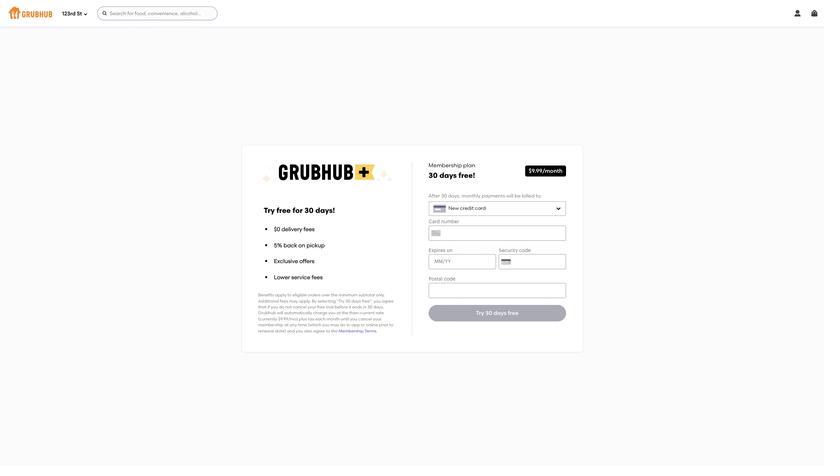 Task type: locate. For each thing, give the bounding box(es) containing it.
2 horizontal spatial to
[[389, 323, 394, 328]]

it
[[349, 305, 351, 310]]

0 vertical spatial membership
[[429, 162, 462, 169]]

days, up new
[[448, 193, 461, 199]]

2 horizontal spatial free
[[508, 310, 519, 316]]

the up until
[[342, 311, 349, 316]]

30
[[429, 171, 438, 180], [441, 193, 447, 199], [305, 206, 314, 215], [346, 299, 351, 304], [368, 305, 373, 310], [486, 310, 492, 316]]

or
[[361, 323, 365, 328]]

days
[[440, 171, 457, 180], [352, 299, 361, 304], [494, 310, 507, 316]]

the
[[331, 293, 338, 298], [342, 311, 349, 316], [331, 329, 338, 334]]

time
[[298, 323, 307, 328]]

fees for lower service fees
[[312, 274, 323, 281]]

benefits
[[258, 293, 274, 298]]

exclusive
[[274, 258, 298, 265]]

fees down apply
[[280, 299, 288, 304]]

will
[[506, 193, 514, 199], [277, 311, 283, 316]]

$0 delivery fees
[[274, 226, 315, 233]]

0 horizontal spatial try
[[264, 206, 275, 215]]

0 vertical spatial try
[[264, 206, 275, 215]]

0 horizontal spatial days,
[[374, 305, 384, 310]]

membership up free! at top right
[[429, 162, 462, 169]]

you down time
[[296, 329, 303, 334]]

to right apply
[[288, 293, 292, 298]]

0 horizontal spatial svg image
[[556, 206, 561, 211]]

0 horizontal spatial at
[[285, 323, 289, 328]]

to
[[288, 293, 292, 298], [389, 323, 394, 328], [326, 329, 330, 334]]

membership inside membership plan 30 days free!
[[429, 162, 462, 169]]

30 inside 'button'
[[486, 310, 492, 316]]

1 vertical spatial will
[[277, 311, 283, 316]]

you
[[374, 299, 381, 304], [271, 305, 278, 310], [329, 311, 336, 316], [350, 317, 357, 322], [322, 323, 330, 328], [296, 329, 303, 334]]

fees right delivery
[[304, 226, 315, 233]]

may
[[289, 299, 298, 304], [331, 323, 339, 328]]

at down before
[[337, 311, 341, 316]]

will left 'be'
[[506, 193, 514, 199]]

1 vertical spatial fees
[[312, 274, 323, 281]]

1 horizontal spatial svg image
[[102, 11, 107, 16]]

membership down 'in-'
[[339, 329, 364, 334]]

fees right service
[[312, 274, 323, 281]]

0 vertical spatial fees
[[304, 226, 315, 233]]

0 vertical spatial do
[[279, 305, 284, 310]]

the down month
[[331, 329, 338, 334]]

1 vertical spatial do
[[340, 323, 346, 328]]

also
[[304, 329, 312, 334]]

benefits apply to eligible orders over the minimum subtotal only. additional fees may apply. by selecting "try 30 days free", you agree that if you do not cancel your free trial before it ends in 30 days, grubhub will automatically charge you at the then-current rate (currently $9.99/mo) plus tax each month until you cancel your membership at any time (which you may do in-app or online prior to renewal date) and you also agree to the
[[258, 293, 394, 334]]

0 vertical spatial may
[[289, 299, 298, 304]]

0 vertical spatial days
[[440, 171, 457, 180]]

1 vertical spatial days
[[352, 299, 361, 304]]

until
[[341, 317, 349, 322]]

(which
[[308, 323, 321, 328]]

additional
[[258, 299, 279, 304]]

2 vertical spatial to
[[326, 329, 330, 334]]

1 vertical spatial cancel
[[358, 317, 372, 322]]

0 horizontal spatial svg image
[[83, 12, 88, 16]]

eligible
[[293, 293, 307, 298]]

try free for 30 days!
[[264, 206, 335, 215]]

try inside 'button'
[[476, 310, 484, 316]]

days, inside benefits apply to eligible orders over the minimum subtotal only. additional fees may apply. by selecting "try 30 days free", you agree that if you do not cancel your free trial before it ends in 30 days, grubhub will automatically charge you at the then-current rate (currently $9.99/mo) plus tax each month until you cancel your membership at any time (which you may do in-app or online prior to renewal date) and you also agree to the
[[374, 305, 384, 310]]

1 horizontal spatial try
[[476, 310, 484, 316]]

at down $9.99/mo)
[[285, 323, 289, 328]]

30 inside membership plan 30 days free!
[[429, 171, 438, 180]]

2 vertical spatial fees
[[280, 299, 288, 304]]

0 vertical spatial your
[[308, 305, 316, 310]]

fees
[[304, 226, 315, 233], [312, 274, 323, 281], [280, 299, 288, 304]]

the right over
[[331, 293, 338, 298]]

exclusive offers
[[274, 258, 315, 265]]

1 vertical spatial days,
[[374, 305, 384, 310]]

0 vertical spatial the
[[331, 293, 338, 298]]

you down each in the left of the page
[[322, 323, 330, 328]]

0 horizontal spatial do
[[279, 305, 284, 310]]

your down the by
[[308, 305, 316, 310]]

2 horizontal spatial svg image
[[811, 9, 819, 18]]

agree down the only. on the bottom left
[[382, 299, 394, 304]]

at
[[337, 311, 341, 316], [285, 323, 289, 328]]

free inside benefits apply to eligible orders over the minimum subtotal only. additional fees may apply. by selecting "try 30 days free", you agree that if you do not cancel your free trial before it ends in 30 days, grubhub will automatically charge you at the then-current rate (currently $9.99/mo) plus tax each month until you cancel your membership at any time (which you may do in-app or online prior to renewal date) and you also agree to the
[[317, 305, 325, 310]]

agree
[[382, 299, 394, 304], [313, 329, 325, 334]]

do left not
[[279, 305, 284, 310]]

membership logo image
[[261, 162, 392, 184]]

cancel
[[293, 305, 307, 310], [358, 317, 372, 322]]

apply
[[275, 293, 287, 298]]

1 horizontal spatial agree
[[382, 299, 394, 304]]

try for try free for 30 days!
[[264, 206, 275, 215]]

new credit card
[[449, 206, 486, 211]]

monthly
[[462, 193, 481, 199]]

days, up rate
[[374, 305, 384, 310]]

1 horizontal spatial membership
[[429, 162, 462, 169]]

days inside benefits apply to eligible orders over the minimum subtotal only. additional fees may apply. by selecting "try 30 days free", you agree that if you do not cancel your free trial before it ends in 30 days, grubhub will automatically charge you at the then-current rate (currently $9.99/mo) plus tax each month until you cancel your membership at any time (which you may do in-app or online prior to renewal date) and you also agree to the
[[352, 299, 361, 304]]

"try
[[337, 299, 345, 304]]

1 horizontal spatial to
[[326, 329, 330, 334]]

your down rate
[[373, 317, 382, 322]]

0 horizontal spatial may
[[289, 299, 298, 304]]

may up not
[[289, 299, 298, 304]]

5%
[[274, 242, 282, 249]]

do left 'in-'
[[340, 323, 346, 328]]

may down month
[[331, 323, 339, 328]]

5% back on pickup
[[274, 242, 325, 249]]

rate
[[376, 311, 384, 316]]

over
[[322, 293, 330, 298]]

try
[[264, 206, 275, 215], [476, 310, 484, 316]]

svg image
[[102, 11, 107, 16], [83, 12, 88, 16]]

0 horizontal spatial membership
[[339, 329, 364, 334]]

1 horizontal spatial at
[[337, 311, 341, 316]]

to:
[[536, 193, 542, 199]]

0 horizontal spatial days
[[352, 299, 361, 304]]

trial
[[326, 305, 334, 310]]

in
[[363, 305, 367, 310]]

0 horizontal spatial will
[[277, 311, 283, 316]]

1 vertical spatial try
[[476, 310, 484, 316]]

1 horizontal spatial svg image
[[794, 9, 802, 18]]

membership
[[258, 323, 284, 328]]

be
[[515, 193, 521, 199]]

st
[[77, 11, 82, 17]]

renewal
[[258, 329, 274, 334]]

agree down (which
[[313, 329, 325, 334]]

2 horizontal spatial days
[[494, 310, 507, 316]]

membership for 30
[[429, 162, 462, 169]]

after
[[429, 193, 440, 199]]

.
[[377, 329, 378, 334]]

1 vertical spatial may
[[331, 323, 339, 328]]

days inside 'button'
[[494, 310, 507, 316]]

offers
[[300, 258, 315, 265]]

will up $9.99/mo)
[[277, 311, 283, 316]]

your
[[308, 305, 316, 310], [373, 317, 382, 322]]

lower service fees
[[274, 274, 323, 281]]

1 horizontal spatial free
[[317, 305, 325, 310]]

0 vertical spatial cancel
[[293, 305, 307, 310]]

0 vertical spatial days,
[[448, 193, 461, 199]]

card
[[475, 206, 486, 211]]

1 vertical spatial membership
[[339, 329, 364, 334]]

apply.
[[299, 299, 311, 304]]

svg image
[[794, 9, 802, 18], [811, 9, 819, 18], [556, 206, 561, 211]]

to down month
[[326, 329, 330, 334]]

1 horizontal spatial may
[[331, 323, 339, 328]]

1 vertical spatial at
[[285, 323, 289, 328]]

0 horizontal spatial your
[[308, 305, 316, 310]]

2 vertical spatial days
[[494, 310, 507, 316]]

then-
[[350, 311, 360, 316]]

0 vertical spatial agree
[[382, 299, 394, 304]]

1 vertical spatial to
[[389, 323, 394, 328]]

1 horizontal spatial will
[[506, 193, 514, 199]]

pickup
[[307, 242, 325, 249]]

terms
[[365, 329, 377, 334]]

0 vertical spatial to
[[288, 293, 292, 298]]

to right prior
[[389, 323, 394, 328]]

0 vertical spatial at
[[337, 311, 341, 316]]

that
[[258, 305, 267, 310]]

after 30 days, monthly payments will be billed to:
[[429, 193, 542, 199]]

membership
[[429, 162, 462, 169], [339, 329, 364, 334]]

1 horizontal spatial your
[[373, 317, 382, 322]]

try for try 30 days free
[[476, 310, 484, 316]]

on
[[299, 242, 305, 249]]

do
[[279, 305, 284, 310], [340, 323, 346, 328]]

123rd st
[[62, 11, 82, 17]]

cancel up automatically
[[293, 305, 307, 310]]

1 horizontal spatial days
[[440, 171, 457, 180]]

1 vertical spatial agree
[[313, 329, 325, 334]]

you up month
[[329, 311, 336, 316]]

fees for $0 delivery fees
[[304, 226, 315, 233]]

0 horizontal spatial agree
[[313, 329, 325, 334]]

cancel up or
[[358, 317, 372, 322]]



Task type: describe. For each thing, give the bounding box(es) containing it.
in-
[[347, 323, 352, 328]]

automatically
[[284, 311, 312, 316]]

prior
[[379, 323, 389, 328]]

minimum
[[339, 293, 358, 298]]

current
[[360, 311, 375, 316]]

days inside membership plan 30 days free!
[[440, 171, 457, 180]]

charge
[[313, 311, 328, 316]]

0 horizontal spatial cancel
[[293, 305, 307, 310]]

1 vertical spatial the
[[342, 311, 349, 316]]

if
[[268, 305, 270, 310]]

you down then-
[[350, 317, 357, 322]]

fees inside benefits apply to eligible orders over the minimum subtotal only. additional fees may apply. by selecting "try 30 days free", you agree that if you do not cancel your free trial before it ends in 30 days, grubhub will automatically charge you at the then-current rate (currently $9.99/mo) plus tax each month until you cancel your membership at any time (which you may do in-app or online prior to renewal date) and you also agree to the
[[280, 299, 288, 304]]

Search for food, convenience, alcohol... search field
[[97, 7, 217, 20]]

membership terms link
[[339, 329, 377, 334]]

lower
[[274, 274, 290, 281]]

billed
[[522, 193, 535, 199]]

payments
[[482, 193, 505, 199]]

ends
[[352, 305, 362, 310]]

2 vertical spatial the
[[331, 329, 338, 334]]

0 horizontal spatial free
[[277, 206, 291, 215]]

each
[[315, 317, 326, 322]]

will inside benefits apply to eligible orders over the minimum subtotal only. additional fees may apply. by selecting "try 30 days free", you agree that if you do not cancel your free trial before it ends in 30 days, grubhub will automatically charge you at the then-current rate (currently $9.99/mo) plus tax each month until you cancel your membership at any time (which you may do in-app or online prior to renewal date) and you also agree to the
[[277, 311, 283, 316]]

1 horizontal spatial days,
[[448, 193, 461, 199]]

subtotal
[[359, 293, 375, 298]]

main navigation navigation
[[0, 0, 825, 27]]

back
[[284, 242, 297, 249]]

you right the if
[[271, 305, 278, 310]]

plan
[[463, 162, 475, 169]]

$9.99/mo)
[[278, 317, 298, 322]]

1 horizontal spatial do
[[340, 323, 346, 328]]

membership plan 30 days free!
[[429, 162, 475, 180]]

(currently
[[258, 317, 277, 322]]

you down the only. on the bottom left
[[374, 299, 381, 304]]

free!
[[459, 171, 475, 180]]

new
[[449, 206, 459, 211]]

date)
[[275, 329, 286, 334]]

selecting
[[318, 299, 336, 304]]

try 30 days free
[[476, 310, 519, 316]]

not
[[285, 305, 292, 310]]

tax
[[308, 317, 315, 322]]

and
[[287, 329, 295, 334]]

1 horizontal spatial cancel
[[358, 317, 372, 322]]

membership for .
[[339, 329, 364, 334]]

service
[[292, 274, 310, 281]]

online
[[366, 323, 378, 328]]

month
[[327, 317, 340, 322]]

grubhub
[[258, 311, 276, 316]]

for
[[293, 206, 303, 215]]

days!
[[315, 206, 335, 215]]

app
[[352, 323, 360, 328]]

1 vertical spatial your
[[373, 317, 382, 322]]

0 vertical spatial will
[[506, 193, 514, 199]]

try 30 days free button
[[429, 305, 566, 322]]

credit
[[460, 206, 474, 211]]

only.
[[376, 293, 385, 298]]

by
[[312, 299, 317, 304]]

$0
[[274, 226, 280, 233]]

$9.99/month
[[529, 168, 563, 174]]

delivery
[[282, 226, 302, 233]]

free inside 'button'
[[508, 310, 519, 316]]

plus
[[299, 317, 307, 322]]

before
[[335, 305, 348, 310]]

0 horizontal spatial to
[[288, 293, 292, 298]]

123rd
[[62, 11, 76, 17]]

membership terms .
[[339, 329, 378, 334]]

any
[[290, 323, 297, 328]]

free",
[[362, 299, 373, 304]]

orders
[[308, 293, 321, 298]]



Task type: vqa. For each thing, say whether or not it's contained in the screenshot.
Immigrant Food image
no



